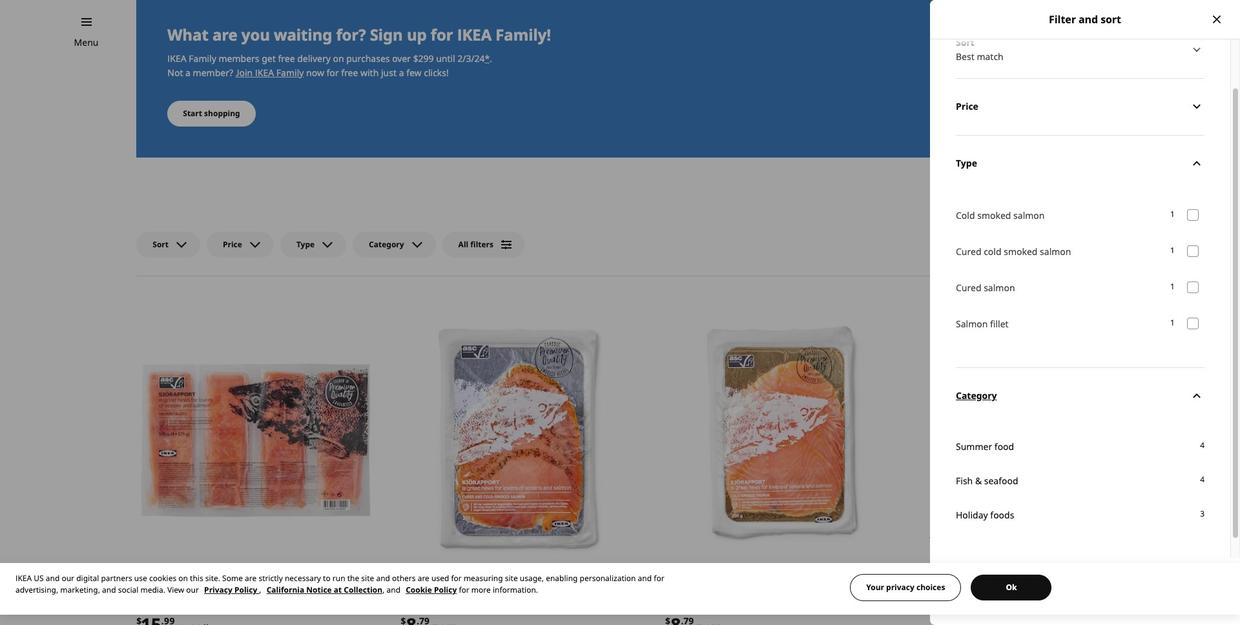 Task type: vqa. For each thing, say whether or not it's contained in the screenshot.


Task type: describe. For each thing, give the bounding box(es) containing it.
2 a from the left
[[399, 66, 404, 79]]

1 a from the left
[[185, 66, 191, 79]]

price for price dropdown button
[[956, 100, 979, 113]]

sort
[[1101, 12, 1122, 26]]

type button
[[956, 135, 1205, 192]]

member
[[1048, 513, 1085, 526]]

sort best match
[[956, 36, 1004, 63]]

cookie policy link
[[406, 585, 457, 596]]

cold inside "ikea family price sjörapport cured cold smoked salmon"
[[429, 597, 447, 609]]

don't
[[930, 528, 953, 540]]

and right personalization
[[638, 573, 652, 584]]

more
[[472, 585, 491, 596]]

filters
[[471, 239, 494, 250]]

what are you waiting for? sign up for ikea family!
[[168, 24, 551, 45]]

marketing,
[[60, 585, 100, 596]]

information.
[[493, 585, 538, 596]]

family!
[[496, 24, 551, 45]]

2/3/24
[[458, 52, 485, 64]]

cold smoked salmon
[[956, 209, 1045, 221]]

for?
[[336, 24, 366, 45]]

salmon fillet
[[956, 318, 1009, 330]]

*
[[485, 52, 490, 64]]

on inside "ikea us and our digital partners use cookies on this site. some are strictly necessary to run the site and others are used for measuring site usage, enabling personalization and for advertising, marketing, and social media. view our"
[[179, 573, 188, 584]]

digital
[[76, 573, 99, 584]]

2 site from the left
[[505, 573, 518, 584]]

view inside view button
[[999, 585, 1022, 598]]

join ikea family link
[[236, 66, 304, 79]]

1 for cured salmon
[[1171, 281, 1175, 292]]

seafood
[[985, 475, 1019, 487]]

fillet
[[991, 318, 1009, 330]]

site.
[[205, 573, 220, 584]]

price button
[[956, 78, 1205, 135]]

up
[[407, 24, 427, 45]]

salmon inside "ikea family price sjörapport cured cold smoked salmon"
[[485, 597, 516, 609]]

notice
[[306, 585, 332, 596]]

log in button
[[930, 551, 999, 588]]

1 products element for cured salmon
[[1171, 281, 1175, 293]]

$299
[[413, 52, 434, 64]]

1 products element for cold smoked salmon
[[1171, 209, 1175, 221]]

enabling
[[546, 573, 578, 584]]

sign
[[370, 24, 403, 45]]

an
[[978, 528, 989, 540]]

advertising,
[[16, 585, 58, 596]]

menu
[[74, 36, 99, 48]]

filter
[[1049, 12, 1076, 26]]

until
[[436, 52, 455, 64]]

1 for cured cold smoked salmon
[[1171, 245, 1175, 256]]

1 vertical spatial smoked
[[1004, 245, 1038, 258]]

privacy
[[887, 582, 915, 593]]

cured cold smoked salmon
[[956, 245, 1072, 258]]

used
[[432, 573, 449, 584]]

ikea inside "ikea us and our digital partners use cookies on this site. some are strictly necessary to run the site and others are used for measuring site usage, enabling personalization and for advertising, marketing, and social media. view our"
[[16, 573, 32, 584]]

best
[[956, 50, 975, 63]]

usage,
[[520, 573, 544, 584]]

cured for cured cold smoked salmon
[[956, 245, 982, 258]]

cured inside "ikea family price sjörapport cured cold smoked salmon"
[[401, 597, 426, 609]]

shopping
[[204, 108, 240, 119]]

partners
[[101, 573, 132, 584]]

1 horizontal spatial free
[[341, 66, 358, 79]]

in for log in to take advantage of member discounts. don't have an account yet?
[[948, 513, 956, 526]]

family inside "ikea family price sjörapport cured cold smoked salmon"
[[420, 568, 446, 579]]

category for category dropdown button
[[956, 390, 997, 402]]

few
[[406, 66, 422, 79]]

purchases
[[346, 52, 390, 64]]

ikea family members get free delivery on purchases over $299 until 2/3/24 * . not a member? join ikea family now for free with just a few clicks!
[[168, 52, 492, 79]]

1 products element for cured cold smoked salmon
[[1171, 245, 1175, 257]]

advantage
[[990, 513, 1035, 526]]

view button
[[946, 574, 1080, 610]]

delivery
[[297, 52, 331, 64]]

in for log in
[[969, 563, 978, 575]]

cured salmon
[[956, 282, 1015, 294]]

type for type popup button
[[296, 239, 315, 250]]

ikea inside "ikea family price sjörapport cured cold smoked salmon"
[[401, 568, 418, 579]]

for inside ikea family members get free delivery on purchases over $299 until 2/3/24 * . not a member? join ikea family now for free with just a few clicks!
[[327, 66, 339, 79]]

sort button
[[137, 232, 200, 258]]

foods
[[991, 509, 1015, 521]]

ikea us and our digital partners use cookies on this site. some are strictly necessary to run the site and others are used for measuring site usage, enabling personalization and for advertising, marketing, and social media. view our
[[16, 573, 665, 596]]

start
[[183, 108, 202, 119]]

1 sjörapport from the left
[[137, 583, 195, 595]]

0 horizontal spatial are
[[212, 24, 238, 45]]

1 for cold smoked salmon
[[1171, 209, 1175, 220]]

sort and filter dialog
[[930, 0, 1241, 625]]

discounts.
[[1087, 513, 1130, 526]]

and right the 'us'
[[46, 573, 60, 584]]

1 site from the left
[[361, 573, 374, 584]]

.
[[490, 52, 492, 64]]

holiday foods
[[956, 509, 1015, 521]]

the
[[347, 573, 359, 584]]

now
[[306, 66, 324, 79]]

1 policy from the left
[[235, 585, 257, 596]]

your privacy choices button
[[851, 574, 962, 602]]

run
[[333, 573, 345, 584]]

cold
[[956, 209, 975, 221]]

start shopping
[[183, 108, 240, 119]]

members
[[219, 52, 259, 64]]

fish & seafood
[[956, 475, 1019, 487]]

log in
[[951, 563, 978, 575]]

summer
[[956, 440, 993, 453]]

use
[[134, 573, 147, 584]]



Task type: locate. For each thing, give the bounding box(es) containing it.
0 horizontal spatial cold
[[429, 597, 447, 609]]

are up members
[[212, 24, 238, 45]]

2 horizontal spatial sjörapport
[[665, 583, 724, 595]]

rotate 180 image for type
[[1190, 156, 1205, 171]]

and down others
[[387, 585, 401, 596]]

2 vertical spatial smoked
[[449, 597, 483, 609]]

1 horizontal spatial on
[[333, 52, 344, 64]]

on left this
[[179, 573, 188, 584]]

start shopping button
[[168, 101, 256, 126]]

benefit
[[930, 457, 986, 479]]

1 horizontal spatial policy
[[434, 585, 457, 596]]

category button
[[353, 232, 436, 258]]

1 vertical spatial rotate 180 image
[[1190, 388, 1205, 404]]

0 vertical spatial category
[[369, 239, 404, 250]]

0 horizontal spatial type
[[296, 239, 315, 250]]

clicks!
[[424, 66, 449, 79]]

smoked down 'more'
[[449, 597, 483, 609]]

sort inside sort best match
[[956, 36, 975, 48]]

price button
[[207, 232, 274, 258]]

2 1 from the top
[[1171, 245, 1175, 256]]

0 vertical spatial log
[[930, 513, 946, 526]]

to
[[958, 513, 967, 526], [323, 573, 331, 584]]

4
[[1201, 440, 1205, 451], [1201, 474, 1205, 485]]

measuring
[[464, 573, 503, 584]]

0 vertical spatial price
[[956, 100, 979, 113]]

1 horizontal spatial our
[[186, 585, 199, 596]]

4 1 products element from the top
[[1171, 317, 1175, 330]]

1 horizontal spatial are
[[245, 573, 257, 584]]

in up don't on the right of page
[[948, 513, 956, 526]]

get
[[262, 52, 276, 64]]

0 horizontal spatial ikea family price
[[137, 568, 203, 579]]

waiting
[[274, 24, 332, 45]]

our down this
[[186, 585, 199, 596]]

necessary
[[285, 573, 321, 584]]

cookie
[[406, 585, 432, 596]]

social
[[118, 585, 138, 596]]

0 vertical spatial rotate 180 image
[[1190, 156, 1205, 171]]

2 horizontal spatial are
[[418, 573, 430, 584]]

with
[[361, 66, 379, 79]]

log for log in to take advantage of member discounts. don't have an account yet?
[[930, 513, 946, 526]]

choices
[[917, 582, 946, 593]]

family
[[189, 52, 216, 64], [276, 66, 304, 79], [156, 568, 182, 579], [420, 568, 446, 579], [685, 568, 711, 579]]

1 horizontal spatial ,
[[383, 585, 385, 596]]

and
[[1079, 12, 1098, 26], [46, 573, 60, 584], [376, 573, 390, 584], [638, 573, 652, 584], [102, 585, 116, 596], [387, 585, 401, 596]]

log
[[930, 513, 946, 526], [951, 563, 967, 575]]

not
[[168, 66, 183, 79]]

free left with
[[341, 66, 358, 79]]

, left cookie
[[383, 585, 385, 596]]

on inside ikea family members get free delivery on purchases over $299 until 2/3/24 * . not a member? join ikea family now for free with just a few clicks!
[[333, 52, 344, 64]]

summer food
[[956, 440, 1015, 453]]

member?
[[193, 66, 233, 79]]

4 for summer food
[[1201, 440, 1205, 451]]

log in to take advantage of member discounts. don't have an account yet?
[[930, 513, 1130, 540]]

0 vertical spatial in
[[948, 513, 956, 526]]

ikea family price
[[137, 568, 203, 579], [665, 568, 732, 579]]

0 horizontal spatial category
[[369, 239, 404, 250]]

log down have
[[951, 563, 967, 575]]

to up have
[[958, 513, 967, 526]]

1 vertical spatial cold
[[429, 597, 447, 609]]

0 horizontal spatial site
[[361, 573, 374, 584]]

and down partners
[[102, 585, 116, 596]]

filter and sort
[[1049, 12, 1122, 26]]

log for log in
[[951, 563, 967, 575]]

0 vertical spatial sort
[[956, 36, 975, 48]]

over
[[392, 52, 411, 64]]

a
[[185, 66, 191, 79], [399, 66, 404, 79]]

2 1 products element from the top
[[1171, 245, 1175, 257]]

2 horizontal spatial price
[[713, 568, 732, 579]]

on right delivery
[[333, 52, 344, 64]]

log inside button
[[951, 563, 967, 575]]

ok
[[1006, 582, 1017, 593]]

and left sort
[[1079, 12, 1098, 26]]

type inside dropdown button
[[956, 157, 978, 169]]

1 vertical spatial price
[[223, 239, 242, 250]]

1 4 from the top
[[1201, 440, 1205, 451]]

sort for sort best match
[[956, 36, 975, 48]]

for right "used"
[[451, 573, 462, 584]]

sjörapport inside "ikea family price sjörapport cured cold smoked salmon"
[[401, 583, 459, 595]]

to inside 'log in to take advantage of member discounts. don't have an account yet?'
[[958, 513, 967, 526]]

0 horizontal spatial our
[[62, 573, 74, 584]]

benefit from discounts!
[[930, 457, 1031, 501]]

in inside button
[[969, 563, 978, 575]]

collection
[[344, 585, 383, 596]]

1 1 from the top
[[1171, 209, 1175, 220]]

0 horizontal spatial log
[[930, 513, 946, 526]]

1 horizontal spatial ikea family price
[[665, 568, 732, 579]]

2 4 from the top
[[1201, 474, 1205, 485]]

a right not
[[185, 66, 191, 79]]

1 vertical spatial in
[[969, 563, 978, 575]]

and up the privacy policy , california notice at collection , and cookie policy for more information.
[[376, 573, 390, 584]]

1 vertical spatial sort
[[153, 239, 169, 250]]

1 ikea family price from the left
[[137, 568, 203, 579]]

media.
[[140, 585, 165, 596]]

view
[[167, 585, 184, 596], [999, 585, 1022, 598]]

price for price popup button
[[223, 239, 242, 250]]

rotate 180 image
[[1190, 156, 1205, 171], [1190, 388, 1205, 404]]

sort
[[956, 36, 975, 48], [153, 239, 169, 250]]

0 horizontal spatial sjörapport
[[137, 583, 195, 595]]

0 vertical spatial free
[[278, 52, 295, 64]]

all filters
[[459, 239, 494, 250]]

1 products element
[[1171, 209, 1175, 221], [1171, 245, 1175, 257], [1171, 281, 1175, 293], [1171, 317, 1175, 330]]

cured down cold
[[956, 245, 982, 258]]

type for type dropdown button in the right top of the page
[[956, 157, 978, 169]]

salmon
[[1014, 209, 1045, 221], [1040, 245, 1072, 258], [984, 282, 1015, 294], [485, 597, 516, 609]]

0 horizontal spatial view
[[167, 585, 184, 596]]

4 1 from the top
[[1171, 317, 1175, 328]]

policy
[[235, 585, 257, 596], [434, 585, 457, 596]]

cold inside "sort and filter" dialog
[[984, 245, 1002, 258]]

match
[[977, 50, 1004, 63]]

1 vertical spatial on
[[179, 573, 188, 584]]

2 vertical spatial cured
[[401, 597, 426, 609]]

price inside dropdown button
[[956, 100, 979, 113]]

0 horizontal spatial a
[[185, 66, 191, 79]]

,
[[259, 585, 261, 596], [383, 585, 385, 596]]

1 vertical spatial type
[[296, 239, 315, 250]]

sort for sort
[[153, 239, 169, 250]]

price inside popup button
[[223, 239, 242, 250]]

us
[[34, 573, 44, 584]]

price right sort popup button
[[223, 239, 242, 250]]

and inside dialog
[[1079, 12, 1098, 26]]

for right personalization
[[654, 573, 665, 584]]

policy down the some
[[235, 585, 257, 596]]

cookies
[[149, 573, 177, 584]]

1 rotate 180 image from the top
[[1190, 156, 1205, 171]]

cured for cured salmon
[[956, 282, 982, 294]]

2 rotate 180 image from the top
[[1190, 388, 1205, 404]]

a left few
[[399, 66, 404, 79]]

category
[[369, 239, 404, 250], [956, 390, 997, 402]]

menu button
[[74, 36, 99, 50]]

to up california notice at collection link at the bottom left
[[323, 573, 331, 584]]

fish
[[956, 475, 973, 487]]

type inside popup button
[[296, 239, 315, 250]]

1 vertical spatial to
[[323, 573, 331, 584]]

0 horizontal spatial sort
[[153, 239, 169, 250]]

category for category popup button
[[369, 239, 404, 250]]

0 horizontal spatial in
[[948, 513, 956, 526]]

are up cookie
[[418, 573, 430, 584]]

* link
[[485, 52, 490, 64]]

3 1 from the top
[[1171, 281, 1175, 292]]

3 price from the left
[[713, 568, 732, 579]]

2 ikea family price from the left
[[665, 568, 732, 579]]

log up don't on the right of page
[[930, 513, 946, 526]]

&
[[976, 475, 982, 487]]

to inside "ikea us and our digital partners use cookies on this site. some are strictly necessary to run the site and others are used for measuring site usage, enabling personalization and for advertising, marketing, and social media. view our"
[[323, 573, 331, 584]]

just
[[381, 66, 397, 79]]

2 , from the left
[[383, 585, 385, 596]]

personalization
[[580, 573, 636, 584]]

rotate 180 image inside category dropdown button
[[1190, 388, 1205, 404]]

1 vertical spatial free
[[341, 66, 358, 79]]

cured up "salmon"
[[956, 282, 982, 294]]

smoked down cold smoked salmon
[[1004, 245, 1038, 258]]

0 vertical spatial 4
[[1201, 440, 1205, 451]]

1 vertical spatial log
[[951, 563, 967, 575]]

our up marketing,
[[62, 573, 74, 584]]

california
[[267, 585, 304, 596]]

1 vertical spatial our
[[186, 585, 199, 596]]

0 horizontal spatial policy
[[235, 585, 257, 596]]

category inside category dropdown button
[[956, 390, 997, 402]]

cold
[[984, 245, 1002, 258], [429, 597, 447, 609]]

site up the privacy policy , california notice at collection , and cookie policy for more information.
[[361, 573, 374, 584]]

0 horizontal spatial to
[[323, 573, 331, 584]]

0 vertical spatial cold
[[984, 245, 1002, 258]]

discounts!
[[930, 480, 1008, 501]]

ikea
[[457, 24, 492, 45], [168, 52, 187, 64], [255, 66, 274, 79], [137, 568, 154, 579], [401, 568, 418, 579], [665, 568, 683, 579], [16, 573, 32, 584]]

0 horizontal spatial price
[[223, 239, 242, 250]]

0 vertical spatial our
[[62, 573, 74, 584]]

price
[[184, 568, 203, 579], [448, 568, 467, 579], [713, 568, 732, 579]]

0 vertical spatial type
[[956, 157, 978, 169]]

1 vertical spatial cured
[[956, 282, 982, 294]]

at
[[334, 585, 342, 596]]

1 1 products element from the top
[[1171, 209, 1175, 221]]

0 vertical spatial on
[[333, 52, 344, 64]]

price
[[956, 100, 979, 113], [223, 239, 242, 250]]

free right get
[[278, 52, 295, 64]]

california notice at collection link
[[267, 585, 383, 596]]

1 horizontal spatial sort
[[956, 36, 975, 48]]

take
[[969, 513, 988, 526]]

holiday
[[956, 509, 988, 521]]

others
[[392, 573, 416, 584]]

1 horizontal spatial sjörapport
[[401, 583, 459, 595]]

in inside 'log in to take advantage of member discounts. don't have an account yet?'
[[948, 513, 956, 526]]

1 price from the left
[[184, 568, 203, 579]]

category inside category popup button
[[369, 239, 404, 250]]

1 horizontal spatial category
[[956, 390, 997, 402]]

, down strictly
[[259, 585, 261, 596]]

rotate 180 image inside type dropdown button
[[1190, 156, 1205, 171]]

in
[[948, 513, 956, 526], [969, 563, 978, 575]]

privacy policy link
[[204, 585, 259, 596]]

0 vertical spatial smoked
[[978, 209, 1011, 221]]

0 vertical spatial to
[[958, 513, 967, 526]]

in down have
[[969, 563, 978, 575]]

0 horizontal spatial free
[[278, 52, 295, 64]]

1 horizontal spatial to
[[958, 513, 967, 526]]

1 horizontal spatial view
[[999, 585, 1022, 598]]

privacy policy , california notice at collection , and cookie policy for more information.
[[204, 585, 538, 596]]

all filters button
[[442, 232, 525, 258]]

for left 'more'
[[459, 585, 470, 596]]

1 products element for salmon fillet
[[1171, 317, 1175, 330]]

log inside 'log in to take advantage of member discounts. don't have an account yet?'
[[930, 513, 946, 526]]

smoked inside "ikea family price sjörapport cured cold smoked salmon"
[[449, 597, 483, 609]]

1 horizontal spatial a
[[399, 66, 404, 79]]

1 vertical spatial 4
[[1201, 474, 1205, 485]]

for up until
[[431, 24, 453, 45]]

rotate 180 image for category
[[1190, 388, 1205, 404]]

sort inside popup button
[[153, 239, 169, 250]]

ikea family price sjörapport cured cold smoked salmon
[[401, 568, 516, 609]]

cured
[[956, 245, 982, 258], [956, 282, 982, 294], [401, 597, 426, 609]]

3 sjörapport from the left
[[665, 583, 724, 595]]

smoked right cold
[[978, 209, 1011, 221]]

1 vertical spatial category
[[956, 390, 997, 402]]

1 horizontal spatial site
[[505, 573, 518, 584]]

join
[[236, 66, 253, 79]]

cold down cookie policy link
[[429, 597, 447, 609]]

1 horizontal spatial cold
[[984, 245, 1002, 258]]

0 vertical spatial cured
[[956, 245, 982, 258]]

2 policy from the left
[[434, 585, 457, 596]]

1
[[1171, 209, 1175, 220], [1171, 245, 1175, 256], [1171, 281, 1175, 292], [1171, 317, 1175, 328]]

price inside "ikea family price sjörapport cured cold smoked salmon"
[[448, 568, 467, 579]]

price down the best
[[956, 100, 979, 113]]

2 price from the left
[[448, 568, 467, 579]]

type button
[[280, 232, 346, 258]]

1 horizontal spatial log
[[951, 563, 967, 575]]

0 horizontal spatial on
[[179, 573, 188, 584]]

1 for salmon fillet
[[1171, 317, 1175, 328]]

policy down "used"
[[434, 585, 457, 596]]

view inside "ikea us and our digital partners use cookies on this site. some are strictly necessary to run the site and others are used for measuring site usage, enabling personalization and for advertising, marketing, and social media. view our"
[[167, 585, 184, 596]]

1 horizontal spatial type
[[956, 157, 978, 169]]

account
[[991, 528, 1025, 540]]

cold up cured salmon
[[984, 245, 1002, 258]]

0 horizontal spatial ,
[[259, 585, 261, 596]]

all
[[459, 239, 469, 250]]

salmon
[[956, 318, 988, 330]]

2 sjörapport from the left
[[401, 583, 459, 595]]

are right the some
[[245, 573, 257, 584]]

for right now
[[327, 66, 339, 79]]

1 horizontal spatial in
[[969, 563, 978, 575]]

1 horizontal spatial price
[[956, 100, 979, 113]]

site up information.
[[505, 573, 518, 584]]

3 1 products element from the top
[[1171, 281, 1175, 293]]

cured down cookie
[[401, 597, 426, 609]]

ok button
[[971, 575, 1052, 601]]

0 horizontal spatial price
[[184, 568, 203, 579]]

1 , from the left
[[259, 585, 261, 596]]

1 horizontal spatial price
[[448, 568, 467, 579]]

your
[[867, 582, 885, 593]]

you
[[242, 24, 270, 45]]

this
[[190, 573, 203, 584]]

4 for fish & seafood
[[1201, 474, 1205, 485]]



